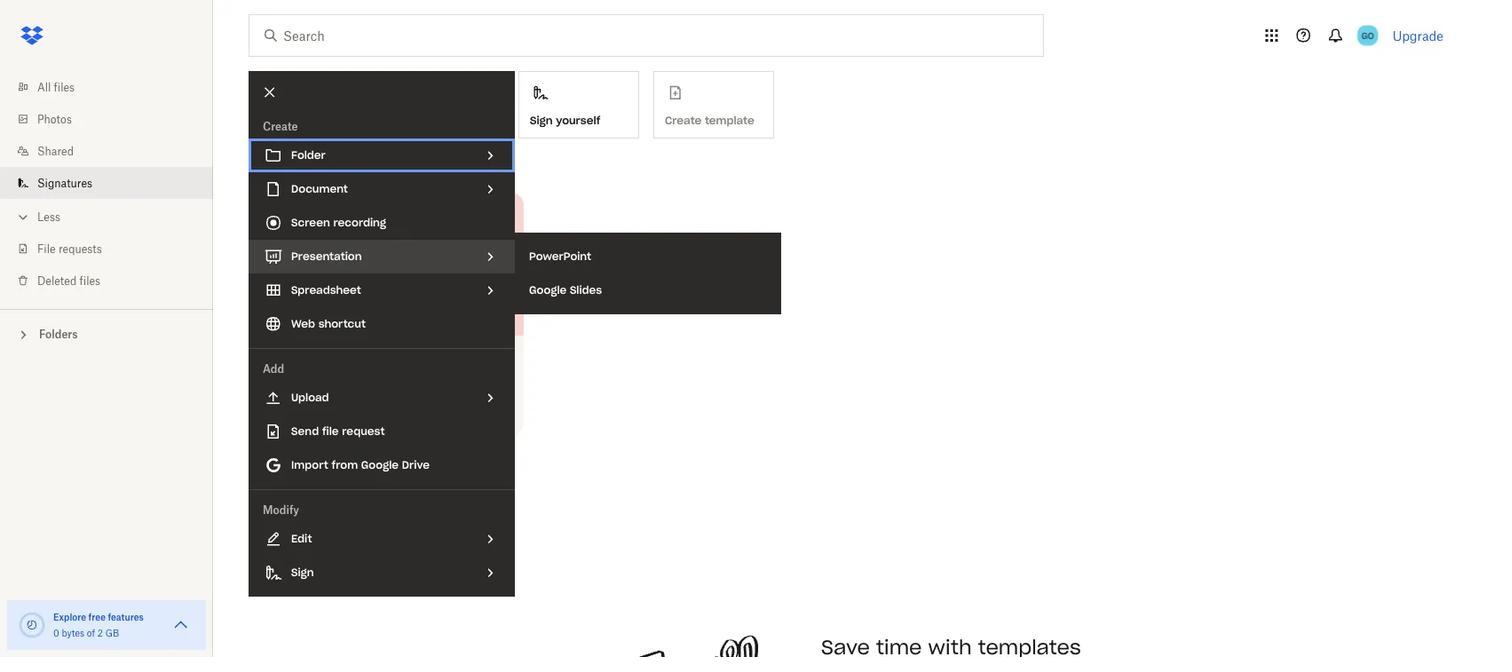 Task type: locate. For each thing, give the bounding box(es) containing it.
yourself
[[556, 114, 601, 127]]

less image
[[14, 208, 32, 226]]

sign yourself button
[[519, 71, 640, 139]]

1 vertical spatial files
[[80, 274, 100, 287]]

create inside create your signature so you're always ready to sign.
[[263, 349, 297, 362]]

list containing all files
[[0, 60, 213, 309]]

presentation menu item
[[249, 240, 515, 274]]

signatures link
[[14, 167, 213, 199]]

google down send file request "menu item"
[[361, 458, 399, 472]]

create your signature so you're always ready to sign.
[[263, 349, 500, 380]]

1 horizontal spatial google
[[529, 283, 567, 297]]

2
[[98, 628, 103, 639]]

always
[[422, 349, 457, 362]]

sign inside sign yourself button
[[530, 114, 553, 127]]

0 vertical spatial create
[[263, 119, 298, 133]]

all files link
[[14, 71, 213, 103]]

upload menu item
[[249, 381, 515, 415]]

file requests link
[[14, 233, 213, 265]]

0 horizontal spatial files
[[54, 80, 75, 94]]

google down powerpoint
[[529, 283, 567, 297]]

0 vertical spatial sign
[[530, 114, 553, 127]]

1 vertical spatial create
[[263, 349, 297, 362]]

0 horizontal spatial sign
[[291, 566, 314, 580]]

requests
[[59, 242, 102, 255]]

web shortcut
[[291, 317, 366, 331]]

documents tab
[[249, 500, 317, 542]]

create inside menu
[[263, 119, 298, 133]]

get
[[249, 152, 270, 167]]

of
[[87, 628, 95, 639]]

0 vertical spatial google
[[529, 283, 567, 297]]

screen recording menu item
[[249, 206, 515, 240]]

signatures down shared on the left top of the page
[[37, 176, 92, 190]]

files right deleted
[[80, 274, 100, 287]]

1 create from the top
[[263, 119, 298, 133]]

request
[[342, 425, 385, 438]]

signatures
[[37, 176, 92, 190], [249, 472, 336, 492]]

signatures inside list item
[[37, 176, 92, 190]]

list
[[0, 60, 213, 309]]

spreadsheet menu item
[[249, 274, 515, 307]]

less
[[37, 210, 60, 223]]

bytes
[[62, 628, 84, 639]]

shortcut
[[319, 317, 366, 331]]

presentation
[[291, 250, 362, 263]]

powerpoint
[[529, 250, 592, 263]]

sign
[[530, 114, 553, 127], [291, 566, 314, 580]]

with
[[319, 152, 345, 167]]

signatures up modify
[[249, 472, 336, 492]]

files
[[54, 80, 75, 94], [80, 274, 100, 287]]

upload
[[291, 391, 329, 405]]

1 vertical spatial sign
[[291, 566, 314, 580]]

so
[[375, 349, 387, 362]]

create up sign.
[[263, 349, 297, 362]]

files for all files
[[54, 80, 75, 94]]

web shortcut menu item
[[249, 307, 515, 341]]

signatures list item
[[0, 167, 213, 199]]

2 create from the top
[[263, 349, 297, 362]]

file
[[322, 425, 339, 438]]

edit
[[291, 532, 312, 546]]

file
[[37, 242, 56, 255]]

1 vertical spatial google
[[361, 458, 399, 472]]

send file request
[[291, 425, 385, 438]]

google
[[529, 283, 567, 297], [361, 458, 399, 472]]

1 horizontal spatial files
[[80, 274, 100, 287]]

sign left yourself
[[530, 114, 553, 127]]

sign for sign yourself
[[530, 114, 553, 127]]

quota usage element
[[18, 611, 46, 640]]

ready
[[460, 349, 487, 362]]

menu
[[249, 71, 515, 597], [515, 233, 782, 314]]

sign down edit
[[291, 566, 314, 580]]

import from google drive menu item
[[249, 449, 515, 482]]

0 horizontal spatial signatures
[[37, 176, 92, 190]]

sign inside sign menu item
[[291, 566, 314, 580]]

create for create
[[263, 119, 298, 133]]

1 horizontal spatial sign
[[530, 114, 553, 127]]

0 vertical spatial files
[[54, 80, 75, 94]]

deleted files link
[[14, 265, 213, 297]]

files right the all
[[54, 80, 75, 94]]

import
[[291, 458, 329, 472]]

free
[[88, 612, 106, 623]]

drive
[[402, 458, 430, 472]]

explore free features 0 bytes of 2 gb
[[53, 612, 144, 639]]

0 horizontal spatial google
[[361, 458, 399, 472]]

documents
[[249, 513, 317, 529]]

create down close icon
[[263, 119, 298, 133]]

1 horizontal spatial signatures
[[249, 472, 336, 492]]

gb
[[105, 628, 119, 639]]

screen recording
[[291, 216, 386, 230]]

deleted
[[37, 274, 77, 287]]

shared link
[[14, 135, 213, 167]]

features
[[108, 612, 144, 623]]

signatures
[[349, 152, 410, 167]]

menu containing powerpoint
[[515, 233, 782, 314]]

sign yourself
[[530, 114, 601, 127]]

send
[[291, 425, 319, 438]]

folders button
[[0, 321, 213, 347]]

all
[[37, 80, 51, 94]]

send file request menu item
[[249, 415, 515, 449]]

0 vertical spatial signatures
[[37, 176, 92, 190]]

files for deleted files
[[80, 274, 100, 287]]

upgrade
[[1393, 28, 1444, 43]]

create
[[263, 119, 298, 133], [263, 349, 297, 362]]



Task type: describe. For each thing, give the bounding box(es) containing it.
explore
[[53, 612, 86, 623]]

spreadsheet
[[291, 283, 361, 297]]

sign.
[[263, 367, 287, 380]]

get started with signatures
[[249, 152, 410, 167]]

recording
[[333, 216, 386, 230]]

signature
[[325, 349, 372, 362]]

web
[[291, 317, 315, 331]]

file requests
[[37, 242, 102, 255]]

from
[[332, 458, 358, 472]]

document menu item
[[249, 172, 515, 206]]

0
[[53, 628, 59, 639]]

menu containing folder
[[249, 71, 515, 597]]

you're
[[390, 349, 419, 362]]

close image
[[255, 77, 285, 107]]

deleted files
[[37, 274, 100, 287]]

sign menu item
[[249, 556, 515, 590]]

1 vertical spatial signatures
[[249, 472, 336, 492]]

edit menu item
[[249, 522, 515, 556]]

dropbox image
[[14, 18, 50, 53]]

screen
[[291, 216, 330, 230]]

shared
[[37, 144, 74, 158]]

slides
[[570, 283, 602, 297]]

upgrade link
[[1393, 28, 1444, 43]]

folders
[[39, 328, 78, 341]]

your
[[300, 349, 322, 362]]

folder
[[291, 148, 326, 162]]

folder menu item
[[249, 139, 515, 172]]

started
[[274, 152, 316, 167]]

google slides
[[529, 283, 602, 297]]

to
[[490, 349, 500, 362]]

document
[[291, 182, 348, 196]]

import from google drive
[[291, 458, 430, 472]]

sign for sign
[[291, 566, 314, 580]]

modify
[[263, 503, 299, 517]]

all files
[[37, 80, 75, 94]]

photos link
[[14, 103, 213, 135]]

add
[[263, 362, 284, 375]]

photos
[[37, 112, 72, 126]]

google inside menu item
[[361, 458, 399, 472]]

create for create your signature so you're always ready to sign.
[[263, 349, 297, 362]]



Task type: vqa. For each thing, say whether or not it's contained in the screenshot.
list on the left top containing All files
yes



